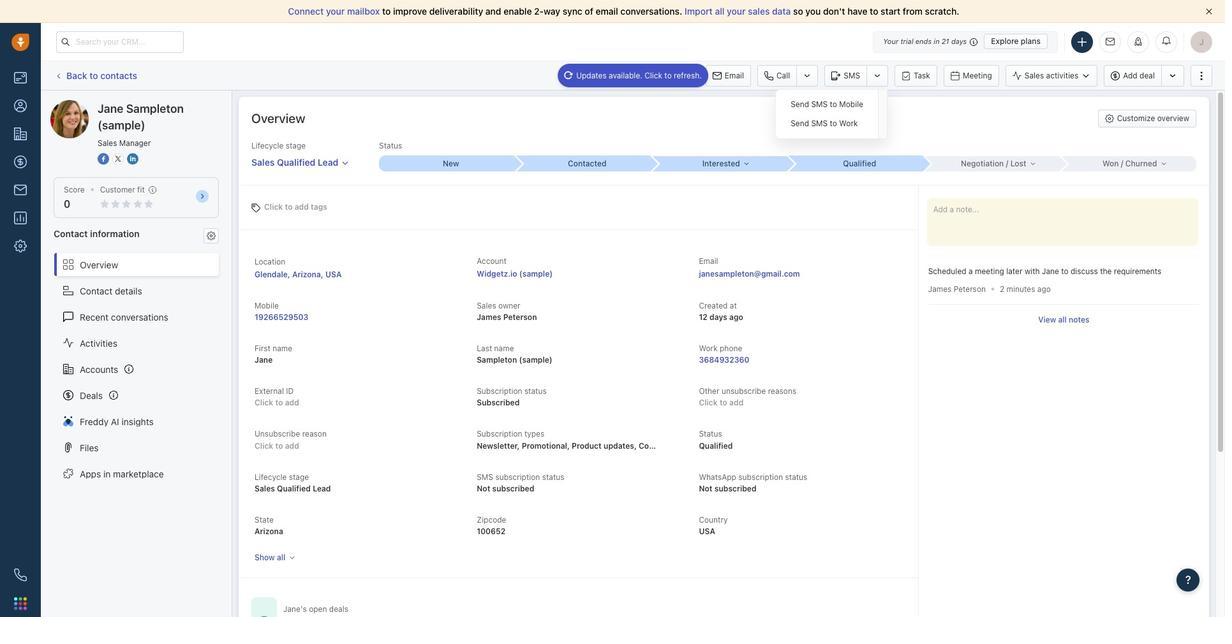 Task type: locate. For each thing, give the bounding box(es) containing it.
james
[[929, 284, 952, 294], [477, 313, 501, 322]]

status for status qualified
[[699, 430, 722, 439]]

meeting
[[963, 71, 992, 80]]

overview up contact details
[[80, 259, 118, 270]]

0 horizontal spatial usa
[[326, 270, 342, 280]]

work up 3684932360 link
[[699, 344, 718, 354]]

0 vertical spatial subscription
[[477, 387, 522, 397]]

new
[[443, 159, 459, 169]]

status inside whatsapp subscription status not subscribed
[[785, 473, 808, 482]]

jane down back
[[76, 100, 96, 110]]

1 subscription from the top
[[477, 387, 522, 397]]

conversations.
[[621, 6, 683, 17]]

send down send sms to mobile at the right top
[[791, 119, 809, 128]]

status inside status qualified
[[699, 430, 722, 439]]

last name sampleton (sample)
[[477, 344, 553, 365]]

1 horizontal spatial overview
[[251, 111, 305, 126]]

created at 12 days ago
[[699, 301, 744, 322]]

janesampleton@gmail.com
[[699, 269, 800, 279]]

sales
[[1025, 71, 1044, 80], [98, 139, 117, 148], [251, 157, 275, 168], [477, 301, 496, 311], [255, 484, 275, 494]]

not for sms subscription status not subscribed
[[477, 484, 490, 494]]

sampleton down the contacts
[[98, 100, 142, 110]]

peterson down a
[[954, 284, 986, 294]]

1 horizontal spatial days
[[952, 37, 967, 45]]

glendale, arizona, usa link
[[255, 270, 342, 280]]

2 send from the top
[[791, 119, 809, 128]]

1 horizontal spatial in
[[934, 37, 940, 45]]

first name jane
[[255, 344, 292, 365]]

contact
[[54, 229, 88, 240], [80, 286, 113, 297]]

email inside button
[[725, 71, 744, 80]]

days right 21
[[952, 37, 967, 45]]

so
[[793, 6, 803, 17]]

lead up tags
[[318, 157, 339, 168]]

0 vertical spatial status
[[379, 141, 402, 151]]

work down send sms to mobile at the right top
[[840, 119, 858, 128]]

(sample) right widgetz.io
[[519, 269, 553, 279]]

(sample) inside jane sampleton (sample) sales manager
[[98, 119, 145, 132]]

0 vertical spatial contact
[[54, 229, 88, 240]]

qualified down send sms to work
[[843, 159, 877, 169]]

country
[[699, 516, 728, 525]]

jane down the contacts
[[98, 102, 123, 116]]

0 vertical spatial stage
[[286, 141, 306, 151]]

to inside external id click to add
[[275, 399, 283, 408]]

sms up zipcode
[[477, 473, 493, 482]]

subscription inside subscription status subscribed
[[477, 387, 522, 397]]

send sms to work
[[791, 119, 858, 128]]

2
[[1000, 285, 1005, 294]]

1 horizontal spatial email
[[725, 71, 744, 80]]

0 horizontal spatial mobile
[[255, 301, 279, 311]]

days down created
[[710, 313, 728, 322]]

sales left manager
[[98, 139, 117, 148]]

call button
[[758, 65, 797, 86]]

mobile
[[840, 100, 864, 109], [255, 301, 279, 311]]

activities
[[80, 338, 117, 349]]

james down 'scheduled'
[[929, 284, 952, 294]]

1 vertical spatial contact
[[80, 286, 113, 297]]

connect
[[288, 6, 324, 17]]

account
[[477, 257, 507, 266]]

contact up recent
[[80, 286, 113, 297]]

1 / from the left
[[1006, 159, 1009, 168]]

click inside the 'unsubscribe reason click to add'
[[255, 441, 273, 451]]

subscribed inside whatsapp subscription status not subscribed
[[715, 484, 757, 494]]

your left sales
[[727, 6, 746, 17]]

1 horizontal spatial work
[[840, 119, 858, 128]]

sms subscription status not subscribed
[[477, 473, 565, 494]]

not inside whatsapp subscription status not subscribed
[[699, 484, 713, 494]]

back to contacts link
[[54, 66, 138, 86]]

work
[[840, 119, 858, 128], [699, 344, 718, 354]]

subscription inside sms subscription status not subscribed
[[496, 473, 540, 482]]

0 horizontal spatial not
[[477, 484, 490, 494]]

subscription up subscribed
[[477, 387, 522, 397]]

0 horizontal spatial email
[[699, 257, 719, 266]]

whatsapp subscription status not subscribed
[[699, 473, 808, 494]]

lifecycle for lifecycle stage
[[251, 141, 284, 151]]

activities
[[1047, 71, 1079, 80]]

not
[[477, 484, 490, 494], [699, 484, 713, 494]]

1 horizontal spatial name
[[494, 344, 514, 354]]

/ left lost
[[1006, 159, 1009, 168]]

(sample) inside 'last name sampleton (sample)'
[[519, 356, 553, 365]]

(sample) down jane sampleton (sample) at the top left of the page
[[98, 119, 145, 132]]

2 name from the left
[[494, 344, 514, 354]]

1 vertical spatial work
[[699, 344, 718, 354]]

0 horizontal spatial /
[[1006, 159, 1009, 168]]

subscribed down whatsapp
[[715, 484, 757, 494]]

0 vertical spatial email
[[725, 71, 744, 80]]

subscription for subscription types
[[477, 430, 522, 439]]

other
[[699, 387, 720, 397]]

1 vertical spatial ago
[[730, 313, 744, 322]]

0 horizontal spatial name
[[273, 344, 292, 354]]

mobile inside mobile 19266529503
[[255, 301, 279, 311]]

in left 21
[[934, 37, 940, 45]]

subscription
[[477, 387, 522, 397], [477, 430, 522, 439]]

send for send sms to work
[[791, 119, 809, 128]]

1 vertical spatial status
[[699, 430, 722, 439]]

connect your mailbox link
[[288, 6, 382, 17]]

peterson
[[954, 284, 986, 294], [503, 313, 537, 322]]

0 horizontal spatial ago
[[730, 313, 744, 322]]

(sample) inside account widgetz.io (sample)
[[519, 269, 553, 279]]

all right import at the top of the page
[[715, 6, 725, 17]]

subscription down subscription types
[[496, 473, 540, 482]]

jane's open deals
[[283, 605, 348, 615]]

email left the call link
[[725, 71, 744, 80]]

negotiation / lost
[[961, 159, 1027, 168]]

enable
[[504, 6, 532, 17]]

email up janesampleton@gmail.com
[[699, 257, 719, 266]]

sales left owner
[[477, 301, 496, 311]]

lifecycle inside the lifecycle stage sales qualified lead
[[255, 473, 287, 482]]

send up send sms to work
[[791, 100, 809, 109]]

1 horizontal spatial mobile
[[840, 100, 864, 109]]

name for last name
[[494, 344, 514, 354]]

sampleton inside jane sampleton (sample) sales manager
[[126, 102, 184, 116]]

recent conversations
[[80, 312, 168, 323]]

email for email
[[725, 71, 744, 80]]

click down other
[[699, 399, 718, 408]]

1 vertical spatial james
[[477, 313, 501, 322]]

name inside first name jane
[[273, 344, 292, 354]]

0 vertical spatial james
[[929, 284, 952, 294]]

0 vertical spatial in
[[934, 37, 940, 45]]

zipcode
[[477, 516, 506, 525]]

1 subscription from the left
[[496, 473, 540, 482]]

contact for contact details
[[80, 286, 113, 297]]

sales qualified lead link
[[251, 151, 349, 169]]

status inside subscription status subscribed
[[525, 387, 547, 397]]

sampleton for jane sampleton (sample) sales manager
[[126, 102, 184, 116]]

james inside sales owner james peterson
[[477, 313, 501, 322]]

jane inside jane sampleton (sample) sales manager
[[98, 102, 123, 116]]

jane
[[76, 100, 96, 110], [98, 102, 123, 116], [1042, 267, 1059, 276], [255, 356, 273, 365]]

status down other
[[699, 430, 722, 439]]

click down external
[[255, 399, 273, 408]]

subscription status subscribed
[[477, 387, 547, 408]]

subscription right whatsapp
[[739, 473, 783, 482]]

sales
[[748, 6, 770, 17]]

state arizona
[[255, 516, 283, 537]]

0 vertical spatial days
[[952, 37, 967, 45]]

2 subscription from the left
[[739, 473, 783, 482]]

0 horizontal spatial your
[[326, 6, 345, 17]]

files
[[80, 443, 99, 454]]

meeting button
[[944, 65, 999, 86]]

subscription down subscribed
[[477, 430, 522, 439]]

add deal button
[[1104, 65, 1162, 86]]

0 horizontal spatial subscribed
[[492, 484, 534, 494]]

1 horizontal spatial subscribed
[[715, 484, 757, 494]]

click inside updates available. click to refresh. link
[[645, 71, 663, 80]]

james down owner
[[477, 313, 501, 322]]

way
[[544, 6, 561, 17]]

add left tags
[[295, 202, 309, 212]]

owner
[[499, 301, 521, 311]]

to down unsubscribe
[[720, 399, 728, 408]]

0 horizontal spatial peterson
[[503, 313, 537, 322]]

ago down at
[[730, 313, 744, 322]]

not for whatsapp subscription status not subscribed
[[699, 484, 713, 494]]

(sample) up subscription status subscribed
[[519, 356, 553, 365]]

1 send from the top
[[791, 100, 809, 109]]

usa right arizona,
[[326, 270, 342, 280]]

2 subscription from the top
[[477, 430, 522, 439]]

last
[[477, 344, 492, 354]]

your left mailbox at the left top of the page
[[326, 6, 345, 17]]

to down the unsubscribe
[[275, 441, 283, 451]]

1 vertical spatial all
[[1059, 316, 1067, 325]]

negotiation / lost link
[[924, 156, 1061, 171]]

sales inside sales owner james peterson
[[477, 301, 496, 311]]

email inside email janesampleton@gmail.com
[[699, 257, 719, 266]]

1 horizontal spatial ago
[[1038, 285, 1051, 294]]

subscribed up zipcode
[[492, 484, 534, 494]]

status up new link
[[379, 141, 402, 151]]

jane sampleton (sample)
[[76, 100, 181, 110]]

add down unsubscribe
[[730, 399, 744, 408]]

2 not from the left
[[699, 484, 713, 494]]

lifecycle for lifecycle stage sales qualified lead
[[255, 473, 287, 482]]

subscribed for sms
[[492, 484, 534, 494]]

1 vertical spatial send
[[791, 119, 809, 128]]

(sample) up manager
[[144, 100, 181, 110]]

0 vertical spatial usa
[[326, 270, 342, 280]]

all right view at the right of the page
[[1059, 316, 1067, 325]]

stage inside the lifecycle stage sales qualified lead
[[289, 473, 309, 482]]

sync
[[563, 6, 583, 17]]

0 horizontal spatial days
[[710, 313, 728, 322]]

mobile up 19266529503
[[255, 301, 279, 311]]

add inside other unsubscribe reasons click to add
[[730, 399, 744, 408]]

ai
[[111, 417, 119, 427]]

usa
[[326, 270, 342, 280], [699, 527, 715, 537]]

lifecycle up the sales qualified lead
[[251, 141, 284, 151]]

click inside external id click to add
[[255, 399, 273, 408]]

qualified inside the lifecycle stage sales qualified lead
[[277, 484, 311, 494]]

won
[[1103, 159, 1119, 168]]

explore plans
[[991, 36, 1041, 46]]

to down external
[[275, 399, 283, 408]]

mobile down sms button
[[840, 100, 864, 109]]

0 horizontal spatial status
[[379, 141, 402, 151]]

sampleton up manager
[[126, 102, 184, 116]]

updates
[[576, 71, 607, 80]]

your
[[883, 37, 899, 45]]

customize
[[1117, 114, 1156, 123]]

deliverability
[[429, 6, 483, 17]]

not up zipcode
[[477, 484, 490, 494]]

negotiation
[[961, 159, 1004, 168]]

ago down scheduled a meeting later with jane to discuss the requirements
[[1038, 285, 1051, 294]]

1 not from the left
[[477, 484, 490, 494]]

0 horizontal spatial work
[[699, 344, 718, 354]]

sales left activities
[[1025, 71, 1044, 80]]

/ right won
[[1121, 159, 1124, 168]]

(sample) for account widgetz.io (sample)
[[519, 269, 553, 279]]

start
[[881, 6, 901, 17]]

1 name from the left
[[273, 344, 292, 354]]

1 vertical spatial stage
[[289, 473, 309, 482]]

status for whatsapp subscription status
[[785, 473, 808, 482]]

2 / from the left
[[1121, 159, 1124, 168]]

interested link
[[652, 156, 788, 171]]

other unsubscribe reasons click to add
[[699, 387, 797, 408]]

12
[[699, 313, 708, 322]]

1 horizontal spatial subscription
[[739, 473, 783, 482]]

usa down country
[[699, 527, 715, 537]]

at
[[730, 301, 737, 311]]

sms up send sms to mobile at the right top
[[844, 71, 860, 80]]

freshworks switcher image
[[14, 598, 27, 611]]

status inside sms subscription status not subscribed
[[542, 473, 565, 482]]

deal
[[1140, 71, 1155, 80]]

show all
[[255, 553, 285, 563]]

send for send sms to mobile
[[791, 100, 809, 109]]

0 vertical spatial mobile
[[840, 100, 864, 109]]

0 vertical spatial peterson
[[954, 284, 986, 294]]

sales for sales owner james peterson
[[477, 301, 496, 311]]

deals
[[80, 390, 103, 401]]

back to contacts
[[66, 70, 137, 81]]

customer fit
[[100, 185, 145, 195]]

sales up state
[[255, 484, 275, 494]]

name right last at the left bottom of the page
[[494, 344, 514, 354]]

0 vertical spatial ago
[[1038, 285, 1051, 294]]

not inside sms subscription status not subscribed
[[477, 484, 490, 494]]

1 subscribed from the left
[[492, 484, 534, 494]]

sales for sales activities
[[1025, 71, 1044, 80]]

subscribed inside sms subscription status not subscribed
[[492, 484, 534, 494]]

arizona,
[[292, 270, 323, 280]]

0 vertical spatial all
[[715, 6, 725, 17]]

task button
[[895, 65, 938, 86]]

in right apps on the bottom of the page
[[103, 469, 111, 480]]

qualified up state arizona
[[277, 484, 311, 494]]

1 vertical spatial overview
[[80, 259, 118, 270]]

peterson down owner
[[503, 313, 537, 322]]

email for email janesampleton@gmail.com
[[699, 257, 719, 266]]

sampleton down last at the left bottom of the page
[[477, 356, 517, 365]]

1 horizontal spatial /
[[1121, 159, 1124, 168]]

location glendale, arizona, usa
[[255, 257, 342, 280]]

work inside "work phone 3684932360"
[[699, 344, 718, 354]]

click inside other unsubscribe reasons click to add
[[699, 399, 718, 408]]

2 horizontal spatial all
[[1059, 316, 1067, 325]]

1 vertical spatial email
[[699, 257, 719, 266]]

cell
[[283, 616, 438, 618]]

all right show
[[277, 553, 285, 563]]

0 horizontal spatial james
[[477, 313, 501, 322]]

add inside external id click to add
[[285, 399, 299, 408]]

stage down the 'unsubscribe reason click to add'
[[289, 473, 309, 482]]

1 vertical spatial days
[[710, 313, 728, 322]]

add inside the 'unsubscribe reason click to add'
[[285, 441, 299, 451]]

won / churned link
[[1061, 156, 1197, 171]]

usa inside location glendale, arizona, usa
[[326, 270, 342, 280]]

click down the unsubscribe
[[255, 441, 273, 451]]

1 horizontal spatial your
[[727, 6, 746, 17]]

1 horizontal spatial all
[[715, 6, 725, 17]]

to inside the 'unsubscribe reason click to add'
[[275, 441, 283, 451]]

0 horizontal spatial subscription
[[496, 473, 540, 482]]

2 subscribed from the left
[[715, 484, 757, 494]]

1 vertical spatial lifecycle
[[255, 473, 287, 482]]

click right available.
[[645, 71, 663, 80]]

sales activities button
[[1006, 65, 1104, 86], [1006, 65, 1098, 86]]

1 vertical spatial subscription
[[477, 430, 522, 439]]

sms
[[844, 71, 860, 80], [812, 100, 828, 109], [812, 119, 828, 128], [477, 473, 493, 482]]

qualified link
[[788, 156, 924, 172]]

1 vertical spatial in
[[103, 469, 111, 480]]

1 horizontal spatial not
[[699, 484, 713, 494]]

2-
[[534, 6, 544, 17]]

lifecycle down the 'unsubscribe reason click to add'
[[255, 473, 287, 482]]

to inside other unsubscribe reasons click to add
[[720, 399, 728, 408]]

to left tags
[[285, 202, 293, 212]]

peterson inside sales owner james peterson
[[503, 313, 537, 322]]

1 vertical spatial mobile
[[255, 301, 279, 311]]

overview up lifecycle stage
[[251, 111, 305, 126]]

email
[[725, 71, 744, 80], [699, 257, 719, 266]]

meeting
[[975, 267, 1005, 276]]

sales for sales qualified lead
[[251, 157, 275, 168]]

name right first
[[273, 344, 292, 354]]

sampleton inside 'last name sampleton (sample)'
[[477, 356, 517, 365]]

0 vertical spatial lifecycle
[[251, 141, 284, 151]]

with
[[1025, 267, 1040, 276]]

jane's
[[283, 605, 307, 615]]

status for sms subscription status
[[542, 473, 565, 482]]

2 vertical spatial all
[[277, 553, 285, 563]]

stage up the sales qualified lead link in the top of the page
[[286, 141, 306, 151]]

name inside 'last name sampleton (sample)'
[[494, 344, 514, 354]]

0 vertical spatial send
[[791, 100, 809, 109]]

1 vertical spatial peterson
[[503, 313, 537, 322]]

0 horizontal spatial all
[[277, 553, 285, 563]]

your
[[326, 6, 345, 17], [727, 6, 746, 17]]

add down id at left
[[285, 399, 299, 408]]

to down send sms to mobile at the right top
[[830, 119, 837, 128]]

contact information
[[54, 229, 140, 240]]

0 horizontal spatial overview
[[80, 259, 118, 270]]

subscribed
[[492, 484, 534, 494], [715, 484, 757, 494]]

1 horizontal spatial usa
[[699, 527, 715, 537]]

add down the unsubscribe
[[285, 441, 299, 451]]

contact down "0" on the top
[[54, 229, 88, 240]]

name for first name
[[273, 344, 292, 354]]

1 horizontal spatial status
[[699, 430, 722, 439]]

subscription inside whatsapp subscription status not subscribed
[[739, 473, 783, 482]]

1 vertical spatial lead
[[313, 484, 331, 494]]

lifecycle
[[251, 141, 284, 151], [255, 473, 287, 482]]

sales down lifecycle stage
[[251, 157, 275, 168]]

1 vertical spatial usa
[[699, 527, 715, 537]]

to right back
[[90, 70, 98, 81]]

jane down first
[[255, 356, 273, 365]]

not down whatsapp
[[699, 484, 713, 494]]

lead down reason
[[313, 484, 331, 494]]



Task type: vqa. For each thing, say whether or not it's contained in the screenshot.


Task type: describe. For each thing, give the bounding box(es) containing it.
work phone 3684932360
[[699, 344, 750, 365]]

of
[[585, 6, 594, 17]]

janesampleton@gmail.com link
[[699, 268, 800, 281]]

conversations
[[111, 312, 168, 323]]

0 vertical spatial lead
[[318, 157, 339, 168]]

lifecycle stage sales qualified lead
[[255, 473, 331, 494]]

subscription for sms
[[496, 473, 540, 482]]

and
[[486, 6, 501, 17]]

open
[[309, 605, 327, 615]]

status qualified
[[699, 430, 733, 451]]

send sms to mobile
[[791, 100, 864, 109]]

apps in marketplace
[[80, 469, 164, 480]]

reason
[[302, 430, 327, 439]]

contact for contact information
[[54, 229, 88, 240]]

phone image
[[14, 569, 27, 582]]

call
[[777, 71, 790, 80]]

external
[[255, 387, 284, 397]]

sales activities
[[1025, 71, 1079, 80]]

click left tags
[[264, 202, 283, 212]]

reasons
[[768, 387, 797, 397]]

sms down send sms to mobile at the right top
[[812, 119, 828, 128]]

click for reason
[[255, 441, 273, 451]]

qualified down lifecycle stage
[[277, 157, 316, 168]]

lead inside the lifecycle stage sales qualified lead
[[313, 484, 331, 494]]

deals
[[329, 605, 348, 615]]

subscription for subscription status subscribed
[[477, 387, 522, 397]]

customize overview button
[[1098, 110, 1197, 128]]

scratch.
[[925, 6, 960, 17]]

add
[[1124, 71, 1138, 80]]

customize overview
[[1117, 114, 1190, 123]]

0 horizontal spatial in
[[103, 469, 111, 480]]

email button
[[706, 65, 751, 86]]

jane right 'with'
[[1042, 267, 1059, 276]]

from
[[903, 6, 923, 17]]

freddy ai insights
[[80, 417, 154, 427]]

to left refresh.
[[665, 71, 672, 80]]

(sample) for jane sampleton (sample) sales manager
[[98, 119, 145, 132]]

zipcode 100652
[[477, 516, 506, 537]]

widgetz.io
[[477, 269, 517, 279]]

mailbox
[[347, 6, 380, 17]]

sms inside sms subscription status not subscribed
[[477, 473, 493, 482]]

lost
[[1011, 159, 1027, 168]]

requirements
[[1114, 267, 1162, 276]]

0
[[64, 199, 70, 210]]

interested
[[703, 159, 740, 168]]

container_wx8msf4aqz5i3rn1 image
[[258, 617, 271, 618]]

view all notes
[[1039, 316, 1090, 325]]

call link
[[758, 65, 797, 86]]

insights
[[122, 417, 154, 427]]

arizona
[[255, 527, 283, 537]]

sampleton for jane sampleton (sample)
[[98, 100, 142, 110]]

back
[[66, 70, 87, 81]]

2 your from the left
[[727, 6, 746, 17]]

sales inside jane sampleton (sample) sales manager
[[98, 139, 117, 148]]

days inside the 'created at 12 days ago'
[[710, 313, 728, 322]]

to left start
[[870, 6, 879, 17]]

subscribed for whatsapp
[[715, 484, 757, 494]]

contacted
[[568, 159, 607, 169]]

score 0
[[64, 185, 85, 210]]

scheduled a meeting later with jane to discuss the requirements
[[929, 267, 1162, 276]]

won / churned
[[1103, 159, 1158, 168]]

created
[[699, 301, 728, 311]]

accounts
[[80, 364, 118, 375]]

improve
[[393, 6, 427, 17]]

first
[[255, 344, 271, 354]]

sales owner james peterson
[[477, 301, 537, 322]]

external id click to add
[[255, 387, 299, 408]]

plans
[[1021, 36, 1041, 46]]

to right mailbox at the left top of the page
[[382, 6, 391, 17]]

notes
[[1069, 316, 1090, 325]]

usa inside country usa
[[699, 527, 715, 537]]

jane inside first name jane
[[255, 356, 273, 365]]

Search your CRM... text field
[[56, 31, 184, 53]]

stage for lifecycle stage sales qualified lead
[[289, 473, 309, 482]]

send email image
[[1106, 38, 1115, 46]]

sms up send sms to work
[[812, 100, 828, 109]]

status for status
[[379, 141, 402, 151]]

updates available. click to refresh. link
[[558, 64, 708, 87]]

1 horizontal spatial james
[[929, 284, 952, 294]]

marketplace
[[113, 469, 164, 480]]

0 vertical spatial work
[[840, 119, 858, 128]]

mobile 19266529503
[[255, 301, 308, 322]]

1 horizontal spatial peterson
[[954, 284, 986, 294]]

unsubscribe
[[255, 430, 300, 439]]

2 minutes ago
[[1000, 285, 1051, 294]]

3684932360
[[699, 356, 750, 365]]

ago inside the 'created at 12 days ago'
[[730, 313, 744, 322]]

refresh.
[[674, 71, 702, 80]]

mng settings image
[[207, 232, 216, 240]]

your trial ends in 21 days
[[883, 37, 967, 45]]

19266529503
[[255, 313, 308, 322]]

/ for lost
[[1006, 159, 1009, 168]]

contacted link
[[515, 156, 652, 172]]

all for view all notes
[[1059, 316, 1067, 325]]

all for show all
[[277, 553, 285, 563]]

click for id
[[255, 399, 273, 408]]

email janesampleton@gmail.com
[[699, 257, 800, 279]]

subscription for whatsapp
[[739, 473, 783, 482]]

import all your sales data link
[[685, 6, 793, 17]]

sales inside the lifecycle stage sales qualified lead
[[255, 484, 275, 494]]

trial
[[901, 37, 914, 45]]

task
[[914, 71, 931, 80]]

close image
[[1206, 8, 1213, 15]]

tags
[[311, 202, 327, 212]]

minutes
[[1007, 285, 1036, 294]]

subscription types
[[477, 430, 545, 439]]

unsubscribe
[[722, 387, 766, 397]]

to up send sms to work
[[830, 100, 837, 109]]

qualified up whatsapp
[[699, 441, 733, 451]]

what's new image
[[1134, 37, 1143, 46]]

sms inside button
[[844, 71, 860, 80]]

1 your from the left
[[326, 6, 345, 17]]

to left discuss
[[1062, 267, 1069, 276]]

lifecycle stage
[[251, 141, 306, 151]]

0 vertical spatial overview
[[251, 111, 305, 126]]

(sample) for jane sampleton (sample)
[[144, 100, 181, 110]]

click to add tags
[[264, 202, 327, 212]]

click for available.
[[645, 71, 663, 80]]

id
[[286, 387, 294, 397]]

100652
[[477, 527, 506, 537]]

don't
[[823, 6, 846, 17]]

stage for lifecycle stage
[[286, 141, 306, 151]]

phone element
[[8, 563, 33, 589]]

new link
[[379, 156, 515, 172]]

21
[[942, 37, 950, 45]]

explore plans link
[[984, 34, 1048, 49]]

data
[[772, 6, 791, 17]]

phone
[[720, 344, 743, 354]]

email
[[596, 6, 618, 17]]

/ for churned
[[1121, 159, 1124, 168]]

freddy
[[80, 417, 109, 427]]



